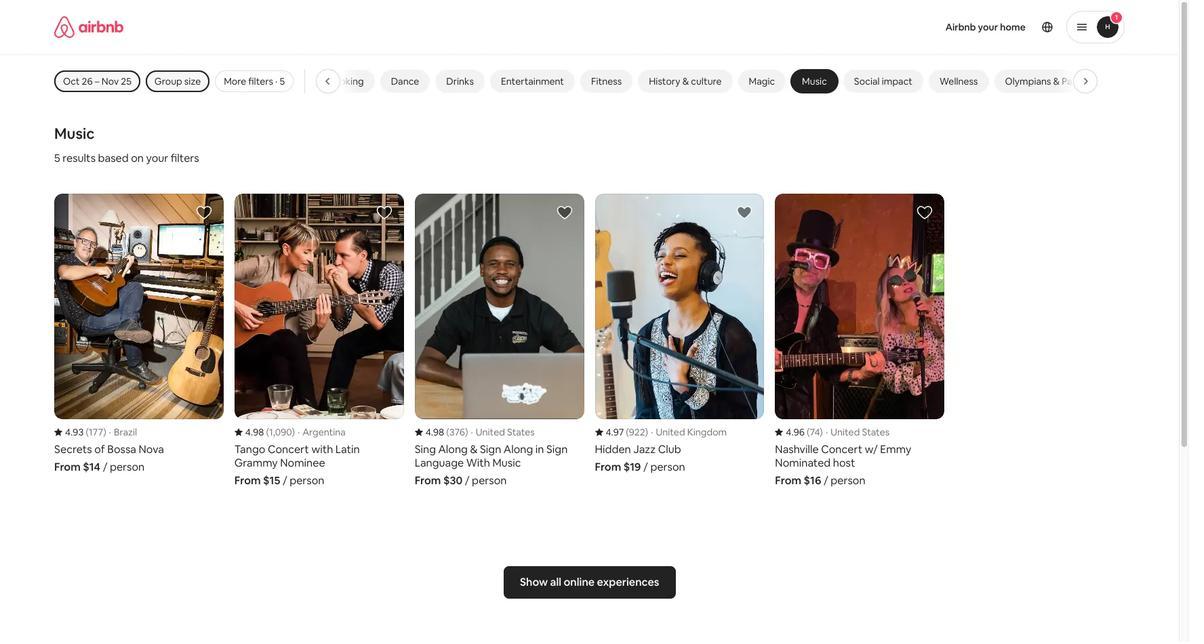 Task type: vqa. For each thing, say whether or not it's contained in the screenshot.
'Elk,' for Banner Elk, North Carolina Mountain views
no



Task type: describe. For each thing, give the bounding box(es) containing it.
brazil
[[114, 427, 137, 439]]

music button
[[791, 70, 838, 93]]

4.93
[[65, 427, 84, 439]]

376
[[449, 427, 465, 439]]

save this experience image for from $30 / person
[[556, 205, 573, 221]]

· for from $19 / person
[[651, 427, 653, 439]]

history
[[649, 75, 681, 87]]

history & culture
[[649, 75, 722, 87]]

person for from $19 / person
[[651, 461, 685, 475]]

4.98 for $30
[[426, 427, 444, 439]]

rating 4.96 out of 5; 74 reviews image
[[775, 427, 823, 439]]

$16
[[804, 474, 822, 488]]

olympians & paralympians
[[1005, 75, 1120, 87]]

culture
[[691, 75, 722, 87]]

& for history
[[683, 75, 689, 87]]

from $15 / person
[[235, 474, 325, 488]]

home
[[1000, 21, 1026, 33]]

1 vertical spatial music
[[54, 124, 95, 143]]

922
[[629, 427, 645, 439]]

person for from $15 / person
[[290, 474, 325, 488]]

more filters · 5
[[224, 75, 285, 87]]

$14
[[83, 461, 100, 475]]

rating 4.98 out of 5; 1,090 reviews image
[[235, 427, 295, 439]]

social
[[854, 75, 880, 87]]

cooking button
[[316, 70, 375, 93]]

person for from $14 / person
[[110, 461, 145, 475]]

1
[[1115, 13, 1118, 22]]

experiences
[[597, 576, 659, 590]]

entertainment
[[501, 75, 564, 87]]

fitness button
[[581, 70, 633, 93]]

wellness element
[[940, 75, 978, 87]]

united for from $30 / person
[[476, 427, 505, 439]]

show
[[520, 576, 548, 590]]

drinks
[[446, 75, 474, 87]]

) for from $19
[[645, 427, 648, 439]]

airbnb your home link
[[938, 13, 1034, 41]]

1 vertical spatial 5
[[54, 151, 60, 165]]

person for from $16 / person
[[831, 474, 866, 488]]

$30
[[443, 474, 463, 488]]

4.96
[[786, 427, 805, 439]]

( for $30
[[446, 427, 449, 439]]

fitness element
[[591, 75, 622, 87]]

dance
[[391, 75, 419, 87]]

history & culture button
[[638, 70, 733, 93]]

· right more
[[275, 75, 278, 87]]

0 horizontal spatial your
[[146, 151, 168, 165]]

results
[[63, 151, 96, 165]]

cooking element
[[327, 75, 364, 87]]

/ for from $16
[[824, 474, 829, 488]]

olympians & paralympians button
[[995, 70, 1131, 93]]

· brazil
[[109, 427, 137, 439]]

from for from $15 / person
[[235, 474, 261, 488]]

save this experience image for from $16 / person
[[917, 205, 933, 221]]

/ for from $15
[[283, 474, 287, 488]]

4.98 for $15
[[245, 427, 264, 439]]

) for from $16
[[820, 427, 823, 439]]

· united kingdom
[[651, 427, 727, 439]]

) for from $14
[[103, 427, 106, 439]]

0 horizontal spatial filters
[[171, 151, 199, 165]]

0 vertical spatial filters
[[248, 75, 273, 87]]

music inside button
[[802, 75, 827, 87]]

1 horizontal spatial 5
[[280, 75, 285, 87]]

) for from $15
[[292, 427, 295, 439]]

74
[[810, 427, 820, 439]]

magic button
[[738, 70, 786, 93]]

wellness
[[940, 75, 978, 87]]

from $19 / person
[[595, 461, 685, 475]]

united for from $19 / person
[[656, 427, 685, 439]]

airbnb
[[946, 21, 976, 33]]

( for $19
[[626, 427, 629, 439]]

· for from $14 / person
[[109, 427, 111, 439]]

/ for from $30
[[465, 474, 470, 488]]

& for olympians
[[1054, 75, 1060, 87]]

· for from $16 / person
[[826, 427, 828, 439]]

4.96 ( 74 )
[[786, 427, 823, 439]]

from for from $19 / person
[[595, 461, 621, 475]]

1,090
[[269, 427, 292, 439]]

( for $16
[[807, 427, 810, 439]]

paralympians
[[1062, 75, 1120, 87]]

save this experience image for from $15 / person
[[376, 205, 392, 221]]



Task type: locate. For each thing, give the bounding box(es) containing it.
music left social
[[802, 75, 827, 87]]

1 horizontal spatial save this experience image
[[376, 205, 392, 221]]

united right '74'
[[831, 427, 860, 439]]

· inside tango concert with latin grammy nominee 'group'
[[298, 427, 300, 439]]

/ right "$19"
[[644, 461, 648, 475]]

united inside sing along & sign along in sign language with music group
[[476, 427, 505, 439]]

· inside sing along & sign along in sign language with music group
[[471, 427, 473, 439]]

· right the 376
[[471, 427, 473, 439]]

1 save this experience image from the left
[[196, 205, 212, 221]]

dance element
[[391, 75, 419, 87]]

from for from $30 / person
[[415, 474, 441, 488]]

· right '74'
[[826, 427, 828, 439]]

from left $16
[[775, 474, 802, 488]]

) up from $30 / person
[[465, 427, 468, 439]]

person right "$19"
[[651, 461, 685, 475]]

· united states for from $16 / person
[[826, 427, 890, 439]]

3 ) from the left
[[645, 427, 648, 439]]

your
[[978, 21, 998, 33], [146, 151, 168, 165]]

states for from $16 / person
[[862, 427, 890, 439]]

social impact
[[854, 75, 913, 87]]

impact
[[882, 75, 913, 87]]

0 vertical spatial 5
[[280, 75, 285, 87]]

2 4.98 from the left
[[426, 427, 444, 439]]

)
[[103, 427, 106, 439], [292, 427, 295, 439], [645, 427, 648, 439], [820, 427, 823, 439], [465, 427, 468, 439]]

3 save this experience image from the left
[[917, 205, 933, 221]]

0 vertical spatial your
[[978, 21, 998, 33]]

person inside tango concert with latin grammy nominee 'group'
[[290, 474, 325, 488]]

& right olympians
[[1054, 75, 1060, 87]]

from for from $16 / person
[[775, 474, 802, 488]]

rating 4.97 out of 5; 922 reviews image
[[595, 427, 648, 439]]

all
[[550, 576, 561, 590]]

states
[[862, 427, 890, 439], [507, 427, 535, 439]]

from $30 / person
[[415, 474, 507, 488]]

4.93 ( 177 )
[[65, 427, 106, 439]]

profile element
[[708, 0, 1125, 54]]

save this experience image inside tango concert with latin grammy nominee 'group'
[[376, 205, 392, 221]]

save this experience image for from $14 / person
[[196, 205, 212, 221]]

person inside 'secrets of bossa nova' group
[[110, 461, 145, 475]]

1 4.98 from the left
[[245, 427, 264, 439]]

· united states inside nashville concert w/ emmy nominated host group
[[826, 427, 890, 439]]

/ for from $19
[[644, 461, 648, 475]]

4.98 left the 376
[[426, 427, 444, 439]]

1 & from the left
[[683, 75, 689, 87]]

2 ) from the left
[[292, 427, 295, 439]]

show all online experiences link
[[504, 567, 676, 600]]

save this experience image for from $19 / person
[[737, 205, 753, 221]]

0 horizontal spatial save this experience image
[[196, 205, 212, 221]]

) inside sing along & sign along in sign language with music group
[[465, 427, 468, 439]]

social impact button
[[843, 70, 924, 93]]

save this experience image
[[556, 205, 573, 221], [737, 205, 753, 221]]

/ inside group
[[824, 474, 829, 488]]

4.98 ( 376 )
[[426, 427, 468, 439]]

3 united from the left
[[476, 427, 505, 439]]

5 ( from the left
[[446, 427, 449, 439]]

2 states from the left
[[507, 427, 535, 439]]

1 ) from the left
[[103, 427, 106, 439]]

drinks element
[[446, 75, 474, 87]]

2 save this experience image from the left
[[376, 205, 392, 221]]

$19
[[624, 461, 641, 475]]

4.97 ( 922 )
[[606, 427, 648, 439]]

4 ( from the left
[[807, 427, 810, 439]]

/ inside hidden jazz club group
[[644, 461, 648, 475]]

4.98 ( 1,090 )
[[245, 427, 295, 439]]

2 save this experience image from the left
[[737, 205, 753, 221]]

from inside sing along & sign along in sign language with music group
[[415, 474, 441, 488]]

person right $30 in the bottom left of the page
[[472, 474, 507, 488]]

from $14 / person
[[54, 461, 145, 475]]

5 ) from the left
[[465, 427, 468, 439]]

1 horizontal spatial &
[[1054, 75, 1060, 87]]

· united states right the 376
[[471, 427, 535, 439]]

/ right $16
[[824, 474, 829, 488]]

filters right on
[[171, 151, 199, 165]]

united right 922 on the right bottom of the page
[[656, 427, 685, 439]]

from left $30 in the bottom left of the page
[[415, 474, 441, 488]]

argentina
[[303, 427, 346, 439]]

rating 4.98 out of 5; 376 reviews image
[[415, 427, 468, 439]]

from $16 / person
[[775, 474, 866, 488]]

your right on
[[146, 151, 168, 165]]

· right '1,090'
[[298, 427, 300, 439]]

person
[[110, 461, 145, 475], [651, 461, 685, 475], [290, 474, 325, 488], [831, 474, 866, 488], [472, 474, 507, 488]]

$15
[[263, 474, 280, 488]]

) for from $30
[[465, 427, 468, 439]]

2 · united states from the left
[[471, 427, 535, 439]]

your inside 'airbnb your home' link
[[978, 21, 998, 33]]

entertainment button
[[490, 70, 575, 93]]

states right the 376
[[507, 427, 535, 439]]

( inside tango concert with latin grammy nominee 'group'
[[266, 427, 269, 439]]

· inside 'secrets of bossa nova' group
[[109, 427, 111, 439]]

/
[[103, 461, 107, 475], [644, 461, 648, 475], [283, 474, 287, 488], [824, 474, 829, 488], [465, 474, 470, 488]]

person right $16
[[831, 474, 866, 488]]

from inside hidden jazz club group
[[595, 461, 621, 475]]

1 horizontal spatial 4.98
[[426, 427, 444, 439]]

5 right more
[[280, 75, 285, 87]]

united for from $16 / person
[[831, 427, 860, 439]]

5
[[280, 75, 285, 87], [54, 151, 60, 165]]

( up $30 in the bottom left of the page
[[446, 427, 449, 439]]

from left "$19"
[[595, 461, 621, 475]]

·
[[275, 75, 278, 87], [109, 427, 111, 439], [298, 427, 300, 439], [651, 427, 653, 439], [826, 427, 828, 439], [471, 427, 473, 439]]

( up $15
[[266, 427, 269, 439]]

united
[[656, 427, 685, 439], [831, 427, 860, 439], [476, 427, 505, 439]]

/ inside sing along & sign along in sign language with music group
[[465, 474, 470, 488]]

) inside hidden jazz club group
[[645, 427, 648, 439]]

cooking
[[327, 75, 364, 87]]

social impact element
[[854, 75, 913, 87]]

· united states for from $30 / person
[[471, 427, 535, 439]]

fitness
[[591, 75, 622, 87]]

&
[[683, 75, 689, 87], [1054, 75, 1060, 87]]

) left · brazil
[[103, 427, 106, 439]]

( right the 4.96
[[807, 427, 810, 439]]

1 vertical spatial your
[[146, 151, 168, 165]]

secrets of bossa nova group
[[54, 194, 224, 475]]

/ inside tango concert with latin grammy nominee 'group'
[[283, 474, 287, 488]]

hidden jazz club group
[[595, 194, 764, 475]]

united inside nashville concert w/ emmy nominated host group
[[831, 427, 860, 439]]

1 horizontal spatial united
[[656, 427, 685, 439]]

2 horizontal spatial united
[[831, 427, 860, 439]]

save this experience image inside hidden jazz club group
[[737, 205, 753, 221]]

( inside hidden jazz club group
[[626, 427, 629, 439]]

/ right $15
[[283, 474, 287, 488]]

1 horizontal spatial your
[[978, 21, 998, 33]]

4 ) from the left
[[820, 427, 823, 439]]

olympians
[[1005, 75, 1052, 87]]

entertainment element
[[501, 75, 564, 87]]

· united states right '74'
[[826, 427, 890, 439]]

· for from $15 / person
[[298, 427, 300, 439]]

4.98 left '1,090'
[[245, 427, 264, 439]]

0 horizontal spatial states
[[507, 427, 535, 439]]

( for $15
[[266, 427, 269, 439]]

drinks button
[[436, 70, 485, 93]]

( for $14
[[86, 427, 89, 439]]

magic
[[749, 75, 775, 87]]

( inside 'secrets of bossa nova' group
[[86, 427, 89, 439]]

dance button
[[380, 70, 430, 93]]

2 & from the left
[[1054, 75, 1060, 87]]

0 horizontal spatial united
[[476, 427, 505, 439]]

0 horizontal spatial · united states
[[471, 427, 535, 439]]

music up results
[[54, 124, 95, 143]]

from inside nashville concert w/ emmy nominated host group
[[775, 474, 802, 488]]

0 horizontal spatial &
[[683, 75, 689, 87]]

states inside sing along & sign along in sign language with music group
[[507, 427, 535, 439]]

tango concert with latin grammy nominee group
[[235, 194, 404, 488]]

united inside hidden jazz club group
[[656, 427, 685, 439]]

based
[[98, 151, 129, 165]]

sing along & sign along in sign language with music group
[[415, 194, 584, 488]]

) inside 'secrets of bossa nova' group
[[103, 427, 106, 439]]

· for from $30 / person
[[471, 427, 473, 439]]

1 horizontal spatial filters
[[248, 75, 273, 87]]

1 horizontal spatial music
[[802, 75, 827, 87]]

history & culture element
[[649, 75, 722, 87]]

/ inside 'secrets of bossa nova' group
[[103, 461, 107, 475]]

) inside tango concert with latin grammy nominee 'group'
[[292, 427, 295, 439]]

music element
[[802, 75, 827, 87]]

states for from $30 / person
[[507, 427, 535, 439]]

rating 4.93 out of 5; 177 reviews image
[[54, 427, 106, 439]]

1 vertical spatial filters
[[171, 151, 199, 165]]

· right "177" on the bottom left of page
[[109, 427, 111, 439]]

from inside 'secrets of bossa nova' group
[[54, 461, 81, 475]]

states right '74'
[[862, 427, 890, 439]]

) inside nashville concert w/ emmy nominated host group
[[820, 427, 823, 439]]

1 horizontal spatial states
[[862, 427, 890, 439]]

· united states
[[826, 427, 890, 439], [471, 427, 535, 439]]

(
[[86, 427, 89, 439], [266, 427, 269, 439], [626, 427, 629, 439], [807, 427, 810, 439], [446, 427, 449, 439]]

& left culture
[[683, 75, 689, 87]]

5 results based on your filters
[[54, 151, 199, 165]]

1 united from the left
[[656, 427, 685, 439]]

· inside hidden jazz club group
[[651, 427, 653, 439]]

from inside tango concert with latin grammy nominee 'group'
[[235, 474, 261, 488]]

filters
[[248, 75, 273, 87], [171, 151, 199, 165]]

person inside nashville concert w/ emmy nominated host group
[[831, 474, 866, 488]]

1 save this experience image from the left
[[556, 205, 573, 221]]

from left $15
[[235, 474, 261, 488]]

2 united from the left
[[831, 427, 860, 439]]

0 horizontal spatial music
[[54, 124, 95, 143]]

) right the 4.96
[[820, 427, 823, 439]]

person right $15
[[290, 474, 325, 488]]

· united states inside sing along & sign along in sign language with music group
[[471, 427, 535, 439]]

1 horizontal spatial save this experience image
[[737, 205, 753, 221]]

person down brazil
[[110, 461, 145, 475]]

· right 922 on the right bottom of the page
[[651, 427, 653, 439]]

online
[[564, 576, 595, 590]]

airbnb your home
[[946, 21, 1026, 33]]

/ for from $14
[[103, 461, 107, 475]]

your left home
[[978, 21, 998, 33]]

/ right $30 in the bottom left of the page
[[465, 474, 470, 488]]

5 left results
[[54, 151, 60, 165]]

0 horizontal spatial 5
[[54, 151, 60, 165]]

filters right more
[[248, 75, 273, 87]]

· argentina
[[298, 427, 346, 439]]

show all online experiences
[[520, 576, 659, 590]]

0 horizontal spatial save this experience image
[[556, 205, 573, 221]]

from
[[54, 461, 81, 475], [595, 461, 621, 475], [235, 474, 261, 488], [775, 474, 802, 488], [415, 474, 441, 488]]

from for from $14 / person
[[54, 461, 81, 475]]

4.98
[[245, 427, 264, 439], [426, 427, 444, 439]]

/ right $14
[[103, 461, 107, 475]]

save this experience image
[[196, 205, 212, 221], [376, 205, 392, 221], [917, 205, 933, 221]]

wellness button
[[929, 70, 989, 93]]

from left $14
[[54, 461, 81, 475]]

( right 4.97
[[626, 427, 629, 439]]

2 ( from the left
[[266, 427, 269, 439]]

1 · united states from the left
[[826, 427, 890, 439]]

1 states from the left
[[862, 427, 890, 439]]

on
[[131, 151, 144, 165]]

1 ( from the left
[[86, 427, 89, 439]]

magic element
[[749, 75, 775, 87]]

more
[[224, 75, 246, 87]]

) left · argentina
[[292, 427, 295, 439]]

3 ( from the left
[[626, 427, 629, 439]]

4.98 inside sing along & sign along in sign language with music group
[[426, 427, 444, 439]]

· inside nashville concert w/ emmy nominated host group
[[826, 427, 828, 439]]

1 horizontal spatial · united states
[[826, 427, 890, 439]]

united right the 376
[[476, 427, 505, 439]]

4.98 inside tango concert with latin grammy nominee 'group'
[[245, 427, 264, 439]]

( inside nashville concert w/ emmy nominated host group
[[807, 427, 810, 439]]

person for from $30 / person
[[472, 474, 507, 488]]

save this experience image inside sing along & sign along in sign language with music group
[[556, 205, 573, 221]]

0 vertical spatial music
[[802, 75, 827, 87]]

person inside hidden jazz club group
[[651, 461, 685, 475]]

( inside sing along & sign along in sign language with music group
[[446, 427, 449, 439]]

music
[[802, 75, 827, 87], [54, 124, 95, 143]]

0 horizontal spatial 4.98
[[245, 427, 264, 439]]

) right 4.97
[[645, 427, 648, 439]]

177
[[89, 427, 103, 439]]

person inside sing along & sign along in sign language with music group
[[472, 474, 507, 488]]

1 button
[[1067, 11, 1125, 43]]

nashville concert w/ emmy nominated host group
[[775, 194, 945, 488]]

2 horizontal spatial save this experience image
[[917, 205, 933, 221]]

olympians & paralympians element
[[1005, 75, 1120, 87]]

kingdom
[[687, 427, 727, 439]]

( right 4.93
[[86, 427, 89, 439]]

4.97
[[606, 427, 624, 439]]

states inside nashville concert w/ emmy nominated host group
[[862, 427, 890, 439]]



